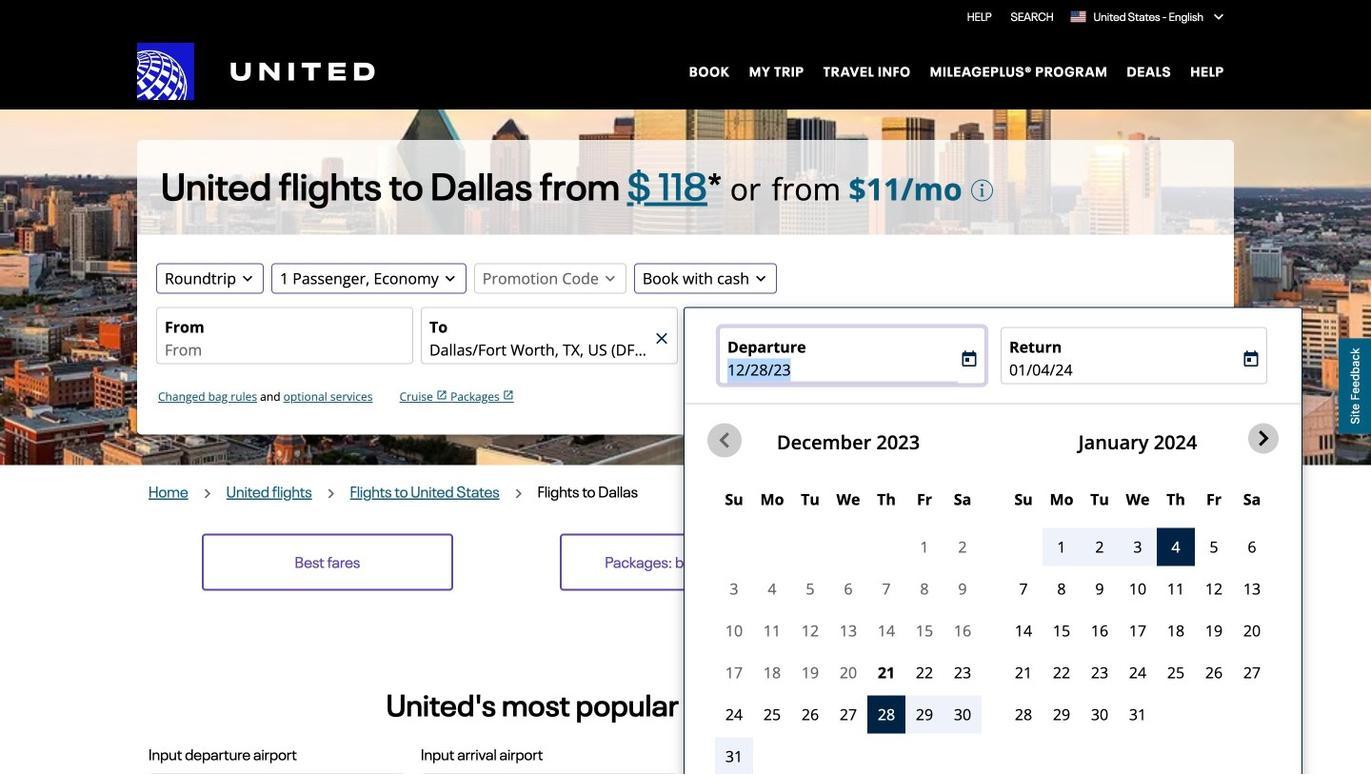 Task type: describe. For each thing, give the bounding box(es) containing it.
3 column header from the left
[[792, 488, 830, 511]]

fc-booking-departure-date-input-aria-label text field
[[728, 359, 958, 382]]

december 2023 grid
[[715, 427, 982, 774]]

1 column header from the left
[[715, 488, 754, 511]]

click to learn more about pay monthly element
[[971, 179, 995, 202]]

8 column header from the left
[[1005, 488, 1043, 511]]

10 column header from the left
[[1081, 488, 1119, 511]]

13 column header from the left
[[1196, 488, 1234, 511]]

click to learn more about pay monthly image
[[971, 179, 995, 202]]

12 column header from the left
[[1157, 488, 1196, 511]]

7 column header from the left
[[944, 488, 982, 511]]

2 column header from the left
[[754, 488, 792, 511]]



Task type: locate. For each thing, give the bounding box(es) containing it.
row
[[715, 458, 982, 511], [1005, 458, 1272, 511], [715, 511, 982, 774], [1005, 511, 1272, 736]]

4 column header from the left
[[830, 488, 868, 511]]

main content
[[0, 110, 1372, 774]]

9 column header from the left
[[1043, 488, 1081, 511]]

fc-booking-return-date-input-aria-label text field
[[1010, 359, 1240, 382]]

fc-booking-origin-aria-label text field
[[165, 339, 405, 362]]

14 column header from the left
[[1234, 488, 1272, 511]]

column header
[[715, 488, 754, 511], [754, 488, 792, 511], [792, 488, 830, 511], [830, 488, 868, 511], [868, 488, 906, 511], [906, 488, 944, 511], [944, 488, 982, 511], [1005, 488, 1043, 511], [1043, 488, 1081, 511], [1081, 488, 1119, 511], [1119, 488, 1157, 511], [1157, 488, 1196, 511], [1196, 488, 1234, 511], [1234, 488, 1272, 511]]

5 column header from the left
[[868, 488, 906, 511]]

january 2024 grid
[[1005, 427, 1272, 736]]

united airlines image
[[137, 43, 375, 100]]

6 column header from the left
[[906, 488, 944, 511]]

fc-booking-destination-aria-label text field
[[430, 339, 651, 362]]

11 column header from the left
[[1119, 488, 1157, 511]]



Task type: vqa. For each thing, say whether or not it's contained in the screenshot.
Not sure where to go? Use our interactive map to find flights to great destinations. element
no



